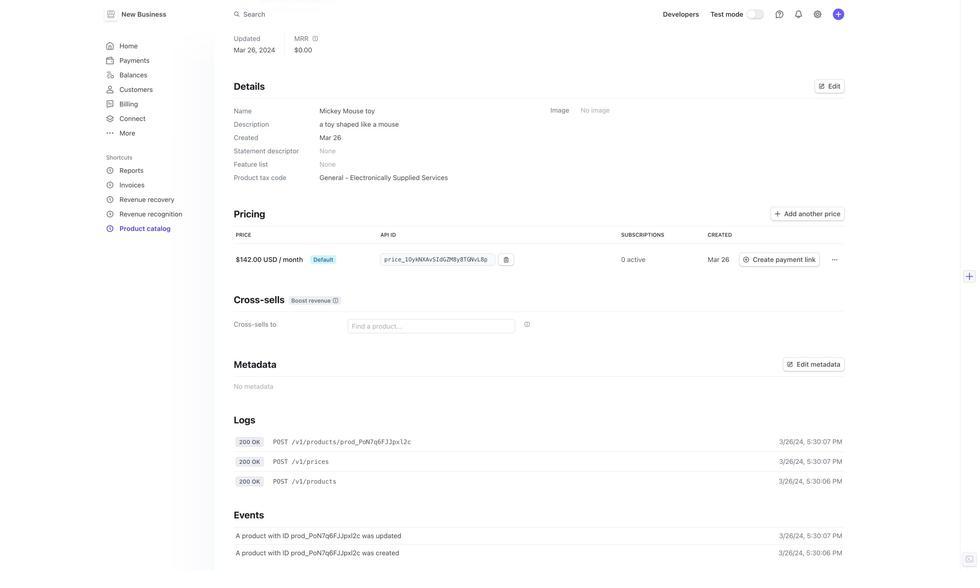 Task type: vqa. For each thing, say whether or not it's contained in the screenshot.
TOOLBAR
no



Task type: describe. For each thing, give the bounding box(es) containing it.
2 shortcuts element from the top
[[102, 163, 209, 236]]

notifications image
[[795, 10, 803, 18]]

core navigation links element
[[102, 38, 209, 141]]

1 shortcuts element from the top
[[102, 151, 209, 236]]

2 svg image from the left
[[504, 257, 509, 263]]

1 svg image from the left
[[744, 257, 750, 263]]



Task type: locate. For each thing, give the bounding box(es) containing it.
0 horizontal spatial svg image
[[504, 257, 509, 263]]

None text field
[[381, 254, 495, 265]]

svg image
[[819, 83, 825, 89], [775, 211, 781, 217], [833, 257, 838, 263], [788, 362, 794, 367]]

Search text field
[[228, 6, 497, 23]]

settings image
[[814, 10, 822, 18]]

boost revenue element
[[289, 296, 342, 305]]

Find a product… text field
[[348, 320, 515, 333]]

None search field
[[228, 6, 497, 23]]

1 horizontal spatial svg image
[[744, 257, 750, 263]]

Test mode checkbox
[[748, 10, 764, 19]]

help image
[[776, 10, 784, 18]]

svg image
[[744, 257, 750, 263], [504, 257, 509, 263]]

shortcuts element
[[102, 151, 209, 236], [102, 163, 209, 236]]

manage shortcuts image
[[199, 155, 204, 160]]



